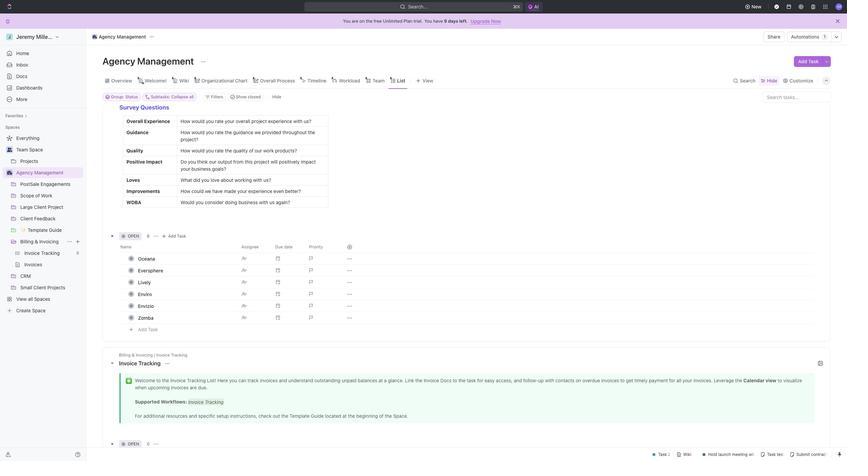 Task type: locate. For each thing, give the bounding box(es) containing it.
overall process link
[[259, 76, 295, 85]]

agency right business time icon
[[99, 34, 116, 40]]

1 vertical spatial add task
[[168, 234, 186, 239]]

hide right search
[[767, 78, 778, 83]]

all
[[189, 94, 194, 99], [28, 296, 33, 302]]

view inside button
[[423, 78, 434, 83]]

subtasks: collapse all
[[151, 94, 194, 99]]

billing
[[20, 239, 33, 245], [119, 353, 131, 358]]

2 vertical spatial agency
[[16, 170, 33, 176]]

Search tasks... text field
[[763, 92, 831, 102]]

& for billing & invoicing
[[35, 239, 38, 245]]

invoicing
[[39, 239, 59, 245], [136, 353, 153, 358]]

name
[[120, 245, 132, 250]]

invoice tracking down billing & invoicing link
[[24, 250, 60, 256]]

0 horizontal spatial billing
[[20, 239, 33, 245]]

6 up oceana on the bottom left of page
[[147, 234, 150, 239]]

view
[[423, 78, 434, 83], [16, 296, 27, 302]]

0 vertical spatial invoice
[[24, 250, 40, 256]]

0 vertical spatial add
[[799, 59, 807, 64]]

projects down the 'crm' link
[[47, 285, 65, 291]]

tracking up invoices 'link'
[[41, 250, 60, 256]]

9
[[444, 18, 447, 24]]

team inside team link
[[373, 78, 385, 83]]

1 horizontal spatial you
[[425, 18, 432, 24]]

0 horizontal spatial invoice tracking
[[24, 250, 60, 256]]

team right user group image
[[16, 147, 28, 153]]

management inside sidebar navigation
[[34, 170, 63, 176]]

invoices link
[[24, 259, 82, 270]]

0 vertical spatial team
[[373, 78, 385, 83]]

add task button down zomba
[[135, 326, 161, 334]]

add up name dropdown button on the left
[[168, 234, 176, 239]]

1 horizontal spatial tracking
[[139, 361, 161, 367]]

spaces down favorites
[[5, 125, 20, 130]]

0 horizontal spatial add
[[138, 327, 147, 333]]

1 open from the top
[[128, 234, 139, 239]]

docs
[[16, 73, 27, 79]]

team inside team space link
[[16, 147, 28, 153]]

you are on the free unlimited plan trial. you have 9 days left. upgrade now
[[343, 18, 501, 24]]

lively link
[[136, 278, 236, 287]]

0 horizontal spatial you
[[343, 18, 351, 24]]

1 horizontal spatial team
[[373, 78, 385, 83]]

6 up invoices 'link'
[[77, 251, 79, 256]]

1 vertical spatial task
[[177, 234, 186, 239]]

assignee button
[[237, 242, 271, 253]]

customize button
[[781, 76, 816, 85]]

1 horizontal spatial invoicing
[[136, 353, 153, 358]]

jm
[[837, 4, 842, 9]]

client up view all spaces link
[[33, 285, 46, 291]]

add up 'customize'
[[799, 59, 807, 64]]

0 horizontal spatial hide
[[272, 94, 281, 99]]

open up name
[[128, 234, 139, 239]]

2 vertical spatial management
[[34, 170, 63, 176]]

& down template
[[35, 239, 38, 245]]

add task up name dropdown button on the left
[[168, 234, 186, 239]]

hide inside button
[[272, 94, 281, 99]]

agency management up welcome! link
[[103, 55, 196, 67]]

due date button
[[271, 242, 305, 253]]

1 horizontal spatial hide
[[767, 78, 778, 83]]

docs link
[[3, 71, 83, 82]]

overall process
[[260, 78, 295, 83]]

2 horizontal spatial add task
[[799, 59, 819, 64]]

1 horizontal spatial &
[[132, 353, 135, 358]]

0 vertical spatial client
[[34, 204, 47, 210]]

show closed button
[[228, 93, 264, 101]]

due
[[275, 245, 283, 250]]

billing & invoicing / invoice tracking
[[119, 353, 187, 358]]

welcome! link
[[143, 76, 167, 85]]

small client projects link
[[20, 282, 82, 293]]

scope of work link
[[20, 190, 82, 201]]

billing down ✨ at the left of page
[[20, 239, 33, 245]]

group: status
[[111, 94, 138, 99]]

search
[[740, 78, 756, 83]]

view for view
[[423, 78, 434, 83]]

add task up 'customize'
[[799, 59, 819, 64]]

invoice right '/'
[[156, 353, 170, 358]]

invoice down billing & invoicing / invoice tracking
[[119, 361, 137, 367]]

0 vertical spatial all
[[189, 94, 194, 99]]

0 horizontal spatial projects
[[20, 158, 38, 164]]

&
[[35, 239, 38, 245], [132, 353, 135, 358]]

more
[[16, 96, 27, 102]]

view inside tree
[[16, 296, 27, 302]]

on
[[360, 18, 365, 24]]

0 horizontal spatial tracking
[[41, 250, 60, 256]]

1 vertical spatial tracking
[[171, 353, 187, 358]]

0 horizontal spatial task
[[148, 327, 158, 333]]

1 vertical spatial agency management link
[[16, 167, 82, 178]]

organizational
[[201, 78, 234, 83]]

0 vertical spatial open
[[128, 234, 139, 239]]

hide down overall process link
[[272, 94, 281, 99]]

zomba link
[[136, 313, 236, 323]]

oceana
[[138, 256, 155, 262]]

1 horizontal spatial billing
[[119, 353, 131, 358]]

engagements
[[41, 181, 70, 187]]

client feedback
[[20, 216, 56, 222]]

spaces
[[5, 125, 20, 130], [34, 296, 50, 302]]

client
[[34, 204, 47, 210], [20, 216, 33, 222], [33, 285, 46, 291]]

agency management
[[99, 34, 146, 40], [103, 55, 196, 67], [16, 170, 63, 176]]

0 vertical spatial invoicing
[[39, 239, 59, 245]]

invoice up the invoices
[[24, 250, 40, 256]]

1 vertical spatial billing
[[119, 353, 131, 358]]

client up 'client feedback'
[[34, 204, 47, 210]]

inbox
[[16, 62, 28, 68]]

& left '/'
[[132, 353, 135, 358]]

team left list link
[[373, 78, 385, 83]]

✨ template guide link
[[20, 225, 82, 236]]

tracking inside tree
[[41, 250, 60, 256]]

1 horizontal spatial invoice tracking
[[119, 361, 162, 367]]

2 vertical spatial client
[[33, 285, 46, 291]]

1 vertical spatial agency
[[103, 55, 135, 67]]

add
[[799, 59, 807, 64], [168, 234, 176, 239], [138, 327, 147, 333]]

& for billing & invoicing / invoice tracking
[[132, 353, 135, 358]]

dashboards
[[16, 85, 42, 91]]

0 horizontal spatial invoice
[[24, 250, 40, 256]]

0 vertical spatial space
[[29, 147, 43, 153]]

0 horizontal spatial spaces
[[5, 125, 20, 130]]

& inside billing & invoicing link
[[35, 239, 38, 245]]

0 horizontal spatial team
[[16, 147, 28, 153]]

⌘k
[[513, 4, 521, 9]]

postsale engagements link
[[20, 179, 82, 190]]

tracking
[[41, 250, 60, 256], [171, 353, 187, 358], [139, 361, 161, 367]]

1 horizontal spatial spaces
[[34, 296, 50, 302]]

invoice
[[24, 250, 40, 256], [156, 353, 170, 358], [119, 361, 137, 367]]

1
[[824, 34, 826, 39]]

2 open from the top
[[128, 442, 139, 447]]

new
[[752, 4, 762, 9]]

agency up overview
[[103, 55, 135, 67]]

view up create
[[16, 296, 27, 302]]

space down view all spaces link
[[32, 308, 46, 314]]

0 horizontal spatial add task
[[138, 327, 158, 333]]

hide button
[[759, 76, 780, 85]]

tracking down billing & invoicing / invoice tracking
[[139, 361, 161, 367]]

team for team
[[373, 78, 385, 83]]

agency management up postsale engagements at the left of the page
[[16, 170, 63, 176]]

1 horizontal spatial add task
[[168, 234, 186, 239]]

all inside view all spaces link
[[28, 296, 33, 302]]

1 vertical spatial space
[[32, 308, 46, 314]]

0 vertical spatial &
[[35, 239, 38, 245]]

postsale
[[20, 181, 39, 187]]

space down everything link
[[29, 147, 43, 153]]

client for small
[[33, 285, 46, 291]]

all right collapse
[[189, 94, 194, 99]]

space
[[29, 147, 43, 153], [32, 308, 46, 314]]

invoicing left '/'
[[136, 353, 153, 358]]

0 vertical spatial billing
[[20, 239, 33, 245]]

0 vertical spatial add task button
[[794, 56, 823, 67]]

2 vertical spatial tracking
[[139, 361, 161, 367]]

add task button up name dropdown button on the left
[[160, 232, 189, 241]]

tracking right '/'
[[171, 353, 187, 358]]

1 vertical spatial all
[[28, 296, 33, 302]]

projects down team space
[[20, 158, 38, 164]]

0 vertical spatial agency management
[[99, 34, 146, 40]]

invoicing down ✨ template guide link
[[39, 239, 59, 245]]

0 horizontal spatial agency management link
[[16, 167, 82, 178]]

overview
[[111, 78, 132, 83]]

view right list
[[423, 78, 434, 83]]

0 vertical spatial agency
[[99, 34, 116, 40]]

jeremy
[[16, 34, 35, 40]]

you left have
[[425, 18, 432, 24]]

business time image
[[7, 171, 12, 175]]

timeline link
[[306, 76, 327, 85]]

space for team space
[[29, 147, 43, 153]]

tree containing everything
[[3, 133, 83, 316]]

share button
[[764, 31, 785, 42]]

add task down zomba
[[138, 327, 158, 333]]

2 vertical spatial invoice
[[119, 361, 137, 367]]

0 vertical spatial agency management link
[[90, 33, 148, 41]]

open left 0
[[128, 442, 139, 447]]

space for create space
[[32, 308, 46, 314]]

client for large
[[34, 204, 47, 210]]

0 horizontal spatial view
[[16, 296, 27, 302]]

overview link
[[110, 76, 132, 85]]

2 vertical spatial agency management
[[16, 170, 63, 176]]

oceana link
[[136, 254, 236, 264]]

ai
[[534, 4, 539, 9]]

task down zomba
[[148, 327, 158, 333]]

billing for billing & invoicing / invoice tracking
[[119, 353, 131, 358]]

crm link
[[20, 271, 82, 282]]

0 horizontal spatial all
[[28, 296, 33, 302]]

team
[[373, 78, 385, 83], [16, 147, 28, 153]]

0 vertical spatial view
[[423, 78, 434, 83]]

welcome!
[[145, 78, 167, 83]]

2 horizontal spatial invoice
[[156, 353, 170, 358]]

1 vertical spatial view
[[16, 296, 27, 302]]

1 vertical spatial invoicing
[[136, 353, 153, 358]]

0 horizontal spatial &
[[35, 239, 38, 245]]

projects
[[20, 158, 38, 164], [47, 285, 65, 291]]

client down large
[[20, 216, 33, 222]]

priority button
[[305, 242, 339, 253]]

0 horizontal spatial invoicing
[[39, 239, 59, 245]]

billing for billing & invoicing
[[20, 239, 33, 245]]

1 vertical spatial team
[[16, 147, 28, 153]]

agency management right business time icon
[[99, 34, 146, 40]]

invoicing inside billing & invoicing link
[[39, 239, 59, 245]]

team for team space
[[16, 147, 28, 153]]

1 vertical spatial management
[[137, 55, 194, 67]]

tree
[[3, 133, 83, 316]]

2 you from the left
[[425, 18, 432, 24]]

workload
[[339, 78, 360, 83]]

1 horizontal spatial projects
[[47, 285, 65, 291]]

0 horizontal spatial 6
[[77, 251, 79, 256]]

0 vertical spatial management
[[117, 34, 146, 40]]

agency management link
[[90, 33, 148, 41], [16, 167, 82, 178]]

upgrade
[[471, 18, 490, 24]]

1 vertical spatial 6
[[77, 251, 79, 256]]

2 horizontal spatial add
[[799, 59, 807, 64]]

hide button
[[270, 93, 284, 101]]

task up 'customize'
[[809, 59, 819, 64]]

trial.
[[414, 18, 423, 24]]

1 horizontal spatial invoice
[[119, 361, 137, 367]]

add down zomba
[[138, 327, 147, 333]]

agency up postsale
[[16, 170, 33, 176]]

task up name dropdown button on the left
[[177, 234, 186, 239]]

add task button up 'customize'
[[794, 56, 823, 67]]

1 vertical spatial &
[[132, 353, 135, 358]]

1 vertical spatial open
[[128, 442, 139, 447]]

miller's
[[36, 34, 54, 40]]

0 vertical spatial 6
[[147, 234, 150, 239]]

billing inside tree
[[20, 239, 33, 245]]

billing left '/'
[[119, 353, 131, 358]]

invoice tracking down billing & invoicing / invoice tracking
[[119, 361, 162, 367]]

2 vertical spatial add task button
[[135, 326, 161, 334]]

0 vertical spatial invoice tracking
[[24, 250, 60, 256]]

1 vertical spatial add
[[168, 234, 176, 239]]

free
[[374, 18, 382, 24]]

chart
[[235, 78, 248, 83]]

list
[[397, 78, 405, 83]]

0 vertical spatial hide
[[767, 78, 778, 83]]

user group image
[[7, 148, 12, 152]]

2 horizontal spatial task
[[809, 59, 819, 64]]

enviro
[[138, 292, 152, 297]]

project
[[48, 204, 63, 210]]

1 vertical spatial invoice tracking
[[119, 361, 162, 367]]

1 vertical spatial hide
[[272, 94, 281, 99]]

1 horizontal spatial 6
[[147, 234, 150, 239]]

hide
[[767, 78, 778, 83], [272, 94, 281, 99]]

0 vertical spatial tracking
[[41, 250, 60, 256]]

you left are
[[343, 18, 351, 24]]

1 horizontal spatial view
[[423, 78, 434, 83]]

agency inside tree
[[16, 170, 33, 176]]

1 vertical spatial spaces
[[34, 296, 50, 302]]

0
[[147, 442, 150, 447]]

all up create space
[[28, 296, 33, 302]]

spaces down small client projects
[[34, 296, 50, 302]]

0 vertical spatial projects
[[20, 158, 38, 164]]

agency
[[99, 34, 116, 40], [103, 55, 135, 67], [16, 170, 33, 176]]



Task type: describe. For each thing, give the bounding box(es) containing it.
1 vertical spatial add task button
[[160, 232, 189, 241]]

filters
[[211, 94, 223, 99]]

more button
[[3, 94, 83, 105]]

ai button
[[525, 2, 543, 12]]

1 horizontal spatial all
[[189, 94, 194, 99]]

lively
[[138, 280, 151, 285]]

view button
[[414, 76, 436, 85]]

business time image
[[93, 35, 97, 39]]

✨
[[20, 227, 26, 233]]

organizational chart link
[[200, 76, 248, 85]]

have
[[433, 18, 443, 24]]

assignee
[[242, 245, 259, 250]]

0 vertical spatial spaces
[[5, 125, 20, 130]]

home
[[16, 50, 29, 56]]

billing & invoicing link
[[20, 236, 64, 247]]

now
[[491, 18, 501, 24]]

6 inside sidebar navigation
[[77, 251, 79, 256]]

closed
[[248, 94, 261, 99]]

agency management inside tree
[[16, 170, 63, 176]]

jm button
[[834, 1, 845, 12]]

process
[[277, 78, 295, 83]]

workload link
[[338, 76, 360, 85]]

due date
[[275, 245, 293, 250]]

date
[[284, 245, 293, 250]]

open for 6
[[128, 234, 139, 239]]

billing & invoicing
[[20, 239, 59, 245]]

overall
[[260, 78, 276, 83]]

postsale engagements
[[20, 181, 70, 187]]

scope of work
[[20, 193, 52, 199]]

eversphere
[[138, 268, 163, 274]]

name button
[[119, 242, 237, 253]]

show closed
[[236, 94, 261, 99]]

invoicing for billing & invoicing
[[39, 239, 59, 245]]

2 vertical spatial add
[[138, 327, 147, 333]]

view all spaces
[[16, 296, 50, 302]]

view for view all spaces
[[16, 296, 27, 302]]

wiki
[[179, 78, 189, 83]]

scope
[[20, 193, 34, 199]]

open for 0
[[128, 442, 139, 447]]

invoices
[[24, 262, 42, 268]]

feedback
[[34, 216, 56, 222]]

priority
[[309, 245, 323, 250]]

small client projects
[[20, 285, 65, 291]]

filters button
[[203, 93, 226, 101]]

search button
[[731, 76, 758, 85]]

team space link
[[16, 144, 82, 155]]

list link
[[396, 76, 405, 85]]

zomba
[[138, 315, 154, 321]]

guide
[[49, 227, 62, 233]]

sidebar navigation
[[0, 29, 88, 461]]

jeremy miller's workspace
[[16, 34, 84, 40]]

2 vertical spatial add task
[[138, 327, 158, 333]]

2 vertical spatial task
[[148, 327, 158, 333]]

hide inside dropdown button
[[767, 78, 778, 83]]

1 horizontal spatial agency management link
[[90, 33, 148, 41]]

large
[[20, 204, 33, 210]]

create space link
[[3, 305, 82, 316]]

create
[[16, 308, 31, 314]]

inbox link
[[3, 60, 83, 70]]

0 vertical spatial add task
[[799, 59, 819, 64]]

are
[[352, 18, 358, 24]]

small
[[20, 285, 32, 291]]

workspace
[[56, 34, 84, 40]]

large client project
[[20, 204, 63, 210]]

create space
[[16, 308, 46, 314]]

invoicing for billing & invoicing / invoice tracking
[[136, 353, 153, 358]]

the
[[366, 18, 373, 24]]

1 vertical spatial client
[[20, 216, 33, 222]]

2 horizontal spatial tracking
[[171, 353, 187, 358]]

wiki link
[[178, 76, 189, 85]]

left.
[[459, 18, 468, 24]]

1 you from the left
[[343, 18, 351, 24]]

1 vertical spatial invoice
[[156, 353, 170, 358]]

everything
[[16, 135, 39, 141]]

everything link
[[3, 133, 82, 144]]

envizio link
[[136, 301, 236, 311]]

collapse
[[171, 94, 188, 99]]

team link
[[371, 76, 385, 85]]

timeline
[[308, 78, 327, 83]]

1 horizontal spatial task
[[177, 234, 186, 239]]

tree inside sidebar navigation
[[3, 133, 83, 316]]

1 horizontal spatial add
[[168, 234, 176, 239]]

new button
[[742, 1, 766, 12]]

group:
[[111, 94, 124, 99]]

✨ template guide
[[20, 227, 62, 233]]

invoice tracking inside sidebar navigation
[[24, 250, 60, 256]]

jeremy miller's workspace, , element
[[6, 33, 13, 40]]

automations
[[791, 34, 820, 40]]

large client project link
[[20, 202, 82, 213]]

favorites button
[[3, 112, 30, 120]]

crm
[[20, 273, 31, 279]]

invoice inside sidebar navigation
[[24, 250, 40, 256]]

organizational chart
[[201, 78, 248, 83]]

dashboards link
[[3, 83, 83, 93]]

projects link
[[20, 156, 82, 167]]

0 vertical spatial task
[[809, 59, 819, 64]]

home link
[[3, 48, 83, 59]]

1 vertical spatial projects
[[47, 285, 65, 291]]

plan
[[404, 18, 413, 24]]

of
[[35, 193, 40, 199]]

1 vertical spatial agency management
[[103, 55, 196, 67]]

view all spaces link
[[3, 294, 82, 305]]

customize
[[790, 78, 814, 83]]

client feedback link
[[20, 213, 82, 224]]

team space
[[16, 147, 43, 153]]

/
[[154, 353, 155, 358]]

subtasks:
[[151, 94, 170, 99]]



Task type: vqa. For each thing, say whether or not it's contained in the screenshot.
Process
yes



